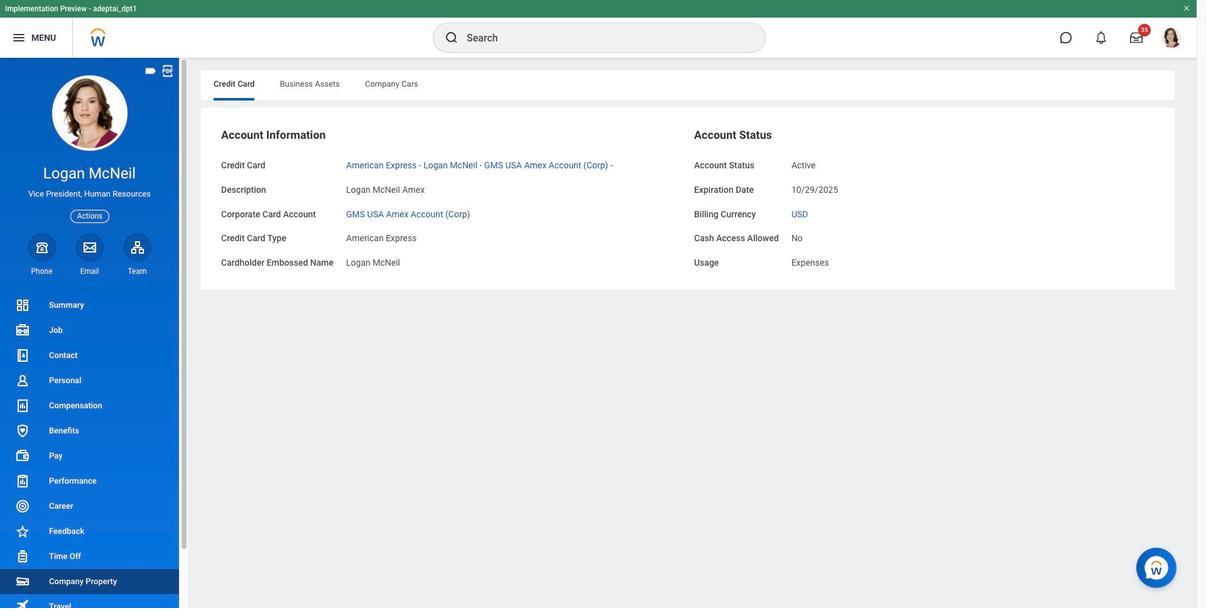 Task type: locate. For each thing, give the bounding box(es) containing it.
tag image
[[144, 64, 158, 78]]

job image
[[15, 323, 30, 338]]

compensation image
[[15, 398, 30, 413]]

personal image
[[15, 373, 30, 388]]

0 horizontal spatial group
[[221, 128, 682, 269]]

company property image
[[15, 574, 30, 589]]

Search Workday  search field
[[467, 24, 739, 52]]

group
[[221, 128, 682, 269], [694, 128, 1155, 269]]

time off image
[[15, 549, 30, 564]]

1 horizontal spatial group
[[694, 128, 1155, 269]]

performance image
[[15, 474, 30, 489]]

list
[[0, 293, 179, 608]]

email logan mcneil element
[[75, 266, 104, 276]]

phone logan mcneil element
[[27, 266, 56, 276]]

contact image
[[15, 348, 30, 363]]

banner
[[0, 0, 1197, 58]]

travel image
[[15, 598, 30, 608]]

inbox large image
[[1130, 31, 1143, 44]]

tab list
[[201, 70, 1175, 101]]

pay image
[[15, 449, 30, 464]]

feedback image
[[15, 524, 30, 539]]

2 group from the left
[[694, 128, 1155, 269]]

summary image
[[15, 298, 30, 313]]

close environment banner image
[[1183, 4, 1190, 12]]

list inside navigation pane region
[[0, 293, 179, 608]]

american express element
[[346, 231, 417, 243]]



Task type: describe. For each thing, give the bounding box(es) containing it.
mail image
[[82, 240, 97, 255]]

expenses element
[[791, 255, 829, 268]]

phone image
[[33, 240, 51, 255]]

justify image
[[11, 30, 26, 45]]

view team image
[[130, 240, 145, 255]]

active element
[[791, 158, 816, 170]]

1 group from the left
[[221, 128, 682, 269]]

notifications large image
[[1095, 31, 1107, 44]]

benefits image
[[15, 423, 30, 438]]

team logan mcneil element
[[123, 266, 152, 276]]

profile logan mcneil image
[[1162, 28, 1182, 50]]

career image
[[15, 499, 30, 514]]

search image
[[444, 30, 459, 45]]

navigation pane region
[[0, 58, 188, 608]]

view printable version (pdf) image
[[161, 64, 175, 78]]



Task type: vqa. For each thing, say whether or not it's contained in the screenshot.
Unsubmitted
no



